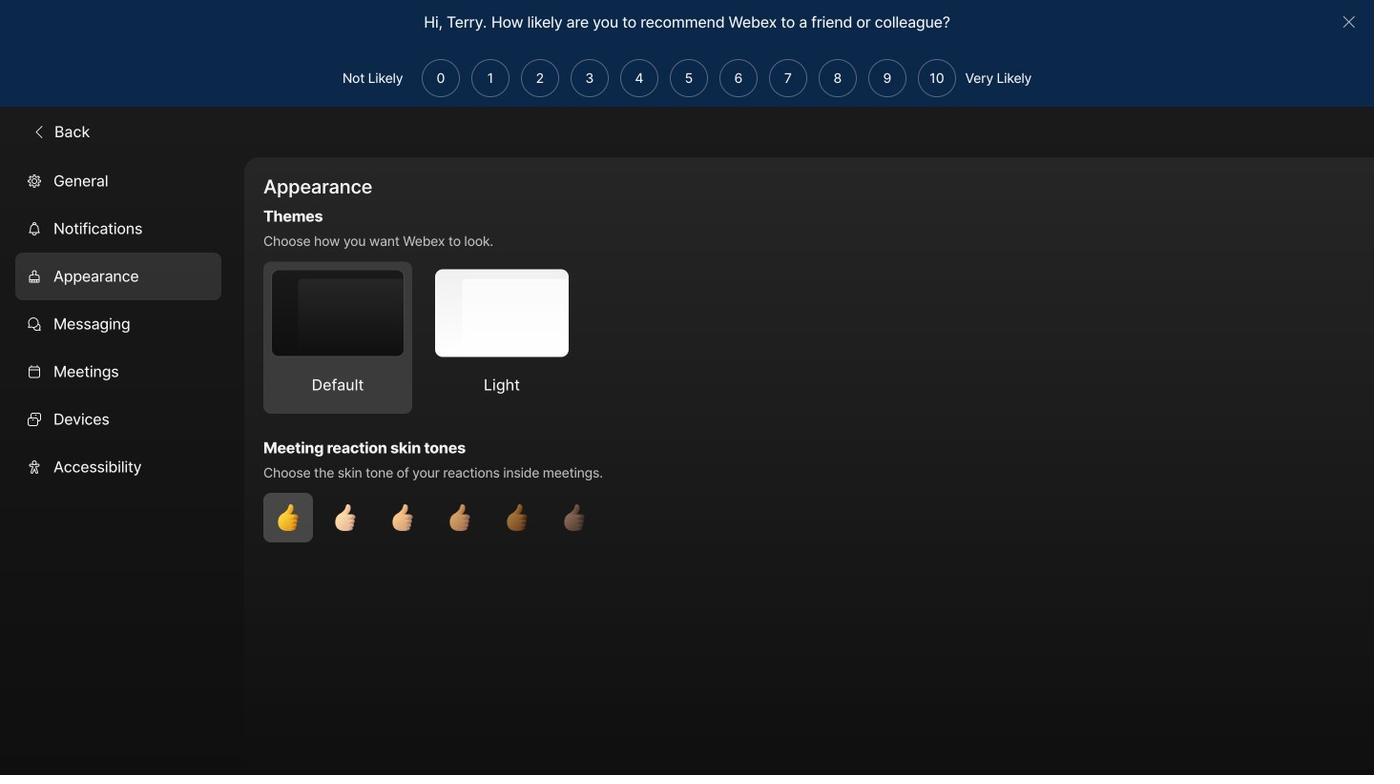 Task type: locate. For each thing, give the bounding box(es) containing it.
general tab
[[15, 157, 221, 205]]

meetings tab
[[15, 348, 221, 396]]

skin tone picker toolbar
[[263, 494, 1124, 543]]

settings navigation
[[0, 157, 244, 776]]

notifications tab
[[15, 205, 221, 253]]

accessibility tab
[[15, 444, 221, 491]]



Task type: vqa. For each thing, say whether or not it's contained in the screenshot.
Notifications tab
yes



Task type: describe. For each thing, give the bounding box(es) containing it.
how likely are you to recommend webex to a friend or colleague? score webex from 0 to 10, 0 is not likely and 10 is very likely. toolbar
[[416, 59, 956, 97]]

messaging tab
[[15, 301, 221, 348]]

appearance tab
[[15, 253, 221, 301]]

close rating section image
[[1341, 14, 1356, 30]]

devices tab
[[15, 396, 221, 444]]



